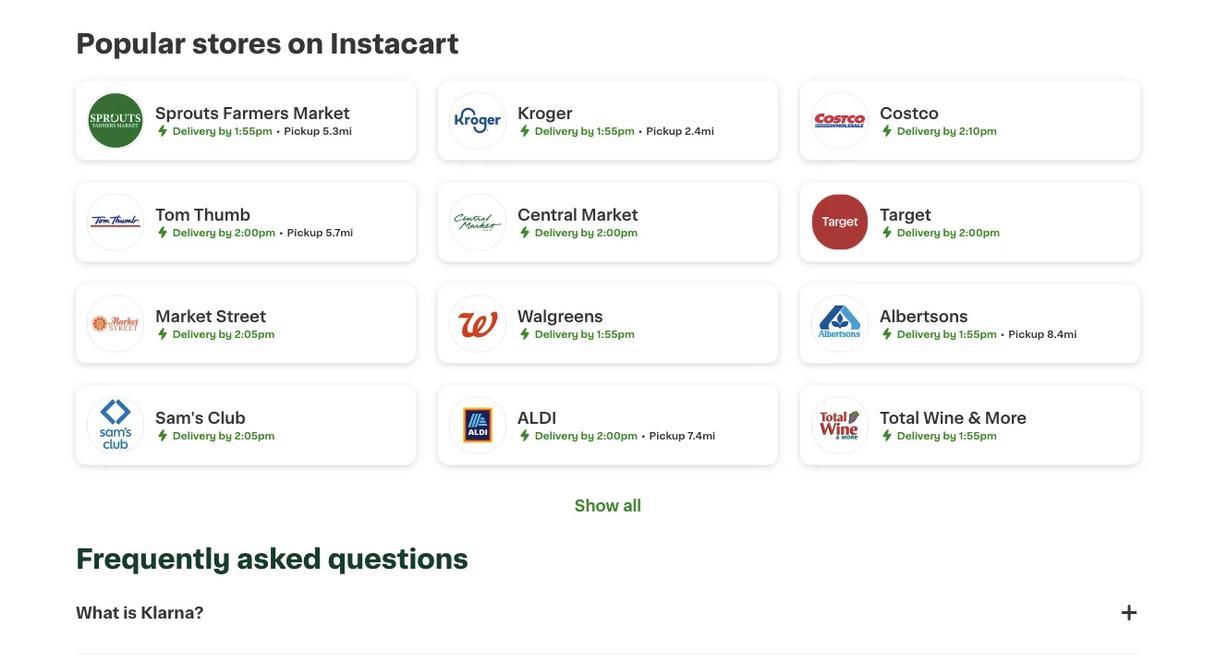 Task type: vqa. For each thing, say whether or not it's contained in the screenshot.


Task type: describe. For each thing, give the bounding box(es) containing it.
aldi
[[518, 410, 557, 426]]

5.7mi
[[326, 227, 353, 237]]

delivery down tom thumb
[[173, 227, 216, 237]]

delivery down total
[[897, 431, 941, 441]]

pickup for sprouts farmers market
[[284, 126, 320, 136]]

pickup for tom thumb
[[287, 227, 323, 237]]

sam's club
[[155, 410, 246, 426]]

delivery down aldi
[[535, 431, 579, 441]]

show all button
[[569, 495, 647, 517]]

0 horizontal spatial market
[[155, 309, 212, 324]]

total
[[880, 410, 920, 426]]

pickup for albertsons
[[1009, 329, 1045, 339]]

sam's club image
[[87, 397, 144, 454]]

klarna?
[[141, 605, 204, 621]]

• pickup 8.4mi
[[1001, 329, 1077, 339]]

street
[[216, 309, 266, 324]]

• for aldi
[[642, 431, 646, 441]]

by down club
[[219, 431, 232, 441]]

• pickup 5.7mi
[[279, 227, 353, 237]]

delivery by 1:55pm down walgreens
[[535, 329, 635, 339]]

• for sprouts farmers market
[[276, 126, 280, 136]]

sprouts farmers market
[[155, 105, 350, 121]]

by down market street
[[219, 329, 232, 339]]

2:05pm for sam's club
[[235, 431, 275, 441]]

more
[[985, 410, 1027, 426]]

sam's
[[155, 410, 204, 426]]

delivery by 2:05pm for club
[[173, 431, 275, 441]]

delivery down 'sprouts'
[[173, 126, 216, 136]]

delivery by 1:55pm for sprouts farmers market
[[173, 126, 272, 136]]

by left 2:10pm at the right top
[[943, 126, 957, 136]]

popular stores on instacart
[[76, 30, 459, 57]]

on
[[288, 30, 324, 57]]

delivery by 1:55pm for kroger
[[535, 126, 635, 136]]

kroger image
[[449, 92, 507, 149]]

popular
[[76, 30, 186, 57]]

delivery down kroger
[[535, 126, 579, 136]]

tom
[[155, 207, 190, 223]]

delivery by 2:00pm down target
[[897, 227, 1000, 237]]

delivery down costco
[[897, 126, 941, 136]]

asked
[[237, 546, 322, 572]]

1:55pm for sprouts farmers market
[[235, 126, 272, 136]]

target
[[880, 207, 932, 223]]

costco image
[[812, 92, 869, 149]]

• pickup 2.4mi
[[639, 126, 714, 136]]

what
[[76, 605, 119, 621]]

• pickup 7.4mi
[[642, 431, 716, 441]]

delivery by 2:10pm
[[897, 126, 997, 136]]

instacart
[[330, 30, 459, 57]]

delivery down walgreens
[[535, 329, 579, 339]]

delivery down sam's club
[[173, 431, 216, 441]]

thumb
[[194, 207, 251, 223]]

farmers
[[223, 105, 289, 121]]

by up the central market
[[581, 126, 595, 136]]

• pickup 5.3mi
[[276, 126, 352, 136]]

2:05pm for market street
[[235, 329, 275, 339]]

2 horizontal spatial market
[[581, 207, 638, 223]]

• for tom thumb
[[279, 227, 283, 237]]

delivery down albertsons
[[897, 329, 941, 339]]

delivery by 1:55pm down wine
[[897, 431, 997, 441]]

tom thumb
[[155, 207, 251, 223]]

total wine & more
[[880, 410, 1027, 426]]

what is klarna? button
[[76, 580, 1141, 646]]

pickup for aldi
[[649, 431, 685, 441]]

1:55pm for albertsons
[[959, 329, 997, 339]]

club
[[208, 410, 246, 426]]

kroger
[[518, 105, 573, 121]]

costco
[[880, 105, 939, 121]]

2.4mi
[[685, 126, 714, 136]]

aldi image
[[449, 397, 507, 454]]

delivery by 2:00pm down aldi
[[535, 431, 638, 441]]



Task type: locate. For each thing, give the bounding box(es) containing it.
is
[[123, 605, 137, 621]]

show
[[575, 498, 619, 514]]

market
[[293, 105, 350, 121], [581, 207, 638, 223], [155, 309, 212, 324]]

pickup left 7.4mi
[[649, 431, 685, 441]]

delivery by 1:55pm down albertsons
[[897, 329, 997, 339]]

by down the thumb
[[219, 227, 232, 237]]

market up • pickup 5.3mi
[[293, 105, 350, 121]]

frequently
[[76, 546, 230, 572]]

what is klarna?
[[76, 605, 204, 621]]

by down 'total wine & more'
[[943, 431, 957, 441]]

delivery by 2:05pm down market street
[[173, 329, 275, 339]]

wine
[[924, 410, 964, 426]]

pickup left 8.4mi
[[1009, 329, 1045, 339]]

central market
[[518, 207, 638, 223]]

delivery down market street
[[173, 329, 216, 339]]

• down the farmers
[[276, 126, 280, 136]]

2:05pm
[[235, 329, 275, 339], [235, 431, 275, 441]]

by down sprouts farmers market at the left
[[219, 126, 232, 136]]

central market image
[[449, 194, 507, 251]]

• left the '5.7mi'
[[279, 227, 283, 237]]

2:10pm
[[959, 126, 997, 136]]

all
[[623, 498, 642, 514]]

0 vertical spatial 2:05pm
[[235, 329, 275, 339]]

stores
[[192, 30, 282, 57]]

1:55pm left • pickup 2.4mi
[[597, 126, 635, 136]]

pickup left 5.3mi
[[284, 126, 320, 136]]

delivery by 2:05pm for street
[[173, 329, 275, 339]]

1 horizontal spatial market
[[293, 105, 350, 121]]

target image
[[812, 194, 869, 251]]

by down walgreens
[[581, 329, 595, 339]]

•
[[276, 126, 280, 136], [639, 126, 643, 136], [279, 227, 283, 237], [1001, 329, 1005, 339], [642, 431, 646, 441]]

1 delivery by 2:05pm from the top
[[173, 329, 275, 339]]

1:55pm
[[235, 126, 272, 136], [597, 126, 635, 136], [597, 329, 635, 339], [959, 329, 997, 339], [959, 431, 997, 441]]

1:55pm down &
[[959, 431, 997, 441]]

• left 7.4mi
[[642, 431, 646, 441]]

walgreens
[[518, 309, 603, 324]]

1:55pm down walgreens
[[597, 329, 635, 339]]

delivery by 1:55pm down sprouts farmers market at the left
[[173, 126, 272, 136]]

total wine & more image
[[812, 397, 869, 454]]

1 vertical spatial market
[[581, 207, 638, 223]]

• left 8.4mi
[[1001, 329, 1005, 339]]

frequently asked questions
[[76, 546, 469, 572]]

2:05pm down club
[[235, 431, 275, 441]]

8.4mi
[[1047, 329, 1077, 339]]

5.3mi
[[323, 126, 352, 136]]

pickup for kroger
[[646, 126, 682, 136]]

by up the show
[[581, 431, 595, 441]]

pickup left 2.4mi
[[646, 126, 682, 136]]

questions
[[328, 546, 469, 572]]

by down the central market
[[581, 227, 595, 237]]

2 delivery by 2:05pm from the top
[[173, 431, 275, 441]]

delivery by 1:55pm
[[173, 126, 272, 136], [535, 126, 635, 136], [535, 329, 635, 339], [897, 329, 997, 339], [897, 431, 997, 441]]

albertsons
[[880, 309, 969, 324]]

delivery down target
[[897, 227, 941, 237]]

walgreens image
[[449, 295, 507, 352]]

market street
[[155, 309, 266, 324]]

2 vertical spatial market
[[155, 309, 212, 324]]

delivery by 1:55pm down kroger
[[535, 126, 635, 136]]

1 vertical spatial 2:05pm
[[235, 431, 275, 441]]

delivery by 2:05pm
[[173, 329, 275, 339], [173, 431, 275, 441]]

• left 2.4mi
[[639, 126, 643, 136]]

show all
[[575, 498, 642, 514]]

market left street
[[155, 309, 212, 324]]

• for kroger
[[639, 126, 643, 136]]

sprouts farmers market image
[[87, 92, 144, 149]]

by up albertsons
[[943, 227, 957, 237]]

0 vertical spatial market
[[293, 105, 350, 121]]

1:55pm for kroger
[[597, 126, 635, 136]]

1 2:05pm from the top
[[235, 329, 275, 339]]

tom thumb image
[[87, 194, 144, 251]]

delivery down central
[[535, 227, 579, 237]]

by down albertsons
[[943, 329, 957, 339]]

1:55pm down sprouts farmers market at the left
[[235, 126, 272, 136]]

0 vertical spatial delivery by 2:05pm
[[173, 329, 275, 339]]

• for albertsons
[[1001, 329, 1005, 339]]

market right central
[[581, 207, 638, 223]]

delivery by 2:05pm down club
[[173, 431, 275, 441]]

market street image
[[87, 295, 144, 352]]

1:55pm down albertsons
[[959, 329, 997, 339]]

2 2:05pm from the top
[[235, 431, 275, 441]]

pickup
[[284, 126, 320, 136], [646, 126, 682, 136], [287, 227, 323, 237], [1009, 329, 1045, 339], [649, 431, 685, 441]]

delivery by 2:00pm down the thumb
[[173, 227, 275, 237]]

2:05pm down street
[[235, 329, 275, 339]]

albertsons image
[[812, 295, 869, 352]]

pickup left the '5.7mi'
[[287, 227, 323, 237]]

&
[[968, 410, 981, 426]]

by
[[219, 126, 232, 136], [581, 126, 595, 136], [943, 126, 957, 136], [219, 227, 232, 237], [581, 227, 595, 237], [943, 227, 957, 237], [219, 329, 232, 339], [581, 329, 595, 339], [943, 329, 957, 339], [219, 431, 232, 441], [581, 431, 595, 441], [943, 431, 957, 441]]

delivery by 2:00pm down the central market
[[535, 227, 638, 237]]

delivery by 2:00pm
[[173, 227, 275, 237], [535, 227, 638, 237], [897, 227, 1000, 237], [535, 431, 638, 441]]

1 vertical spatial delivery by 2:05pm
[[173, 431, 275, 441]]

delivery by 1:55pm for albertsons
[[897, 329, 997, 339]]

2:00pm
[[235, 227, 275, 237], [597, 227, 638, 237], [959, 227, 1000, 237], [597, 431, 638, 441]]

central
[[518, 207, 578, 223]]

delivery
[[173, 126, 216, 136], [535, 126, 579, 136], [897, 126, 941, 136], [173, 227, 216, 237], [535, 227, 579, 237], [897, 227, 941, 237], [173, 329, 216, 339], [535, 329, 579, 339], [897, 329, 941, 339], [173, 431, 216, 441], [535, 431, 579, 441], [897, 431, 941, 441]]

7.4mi
[[688, 431, 716, 441]]

sprouts
[[155, 105, 219, 121]]



